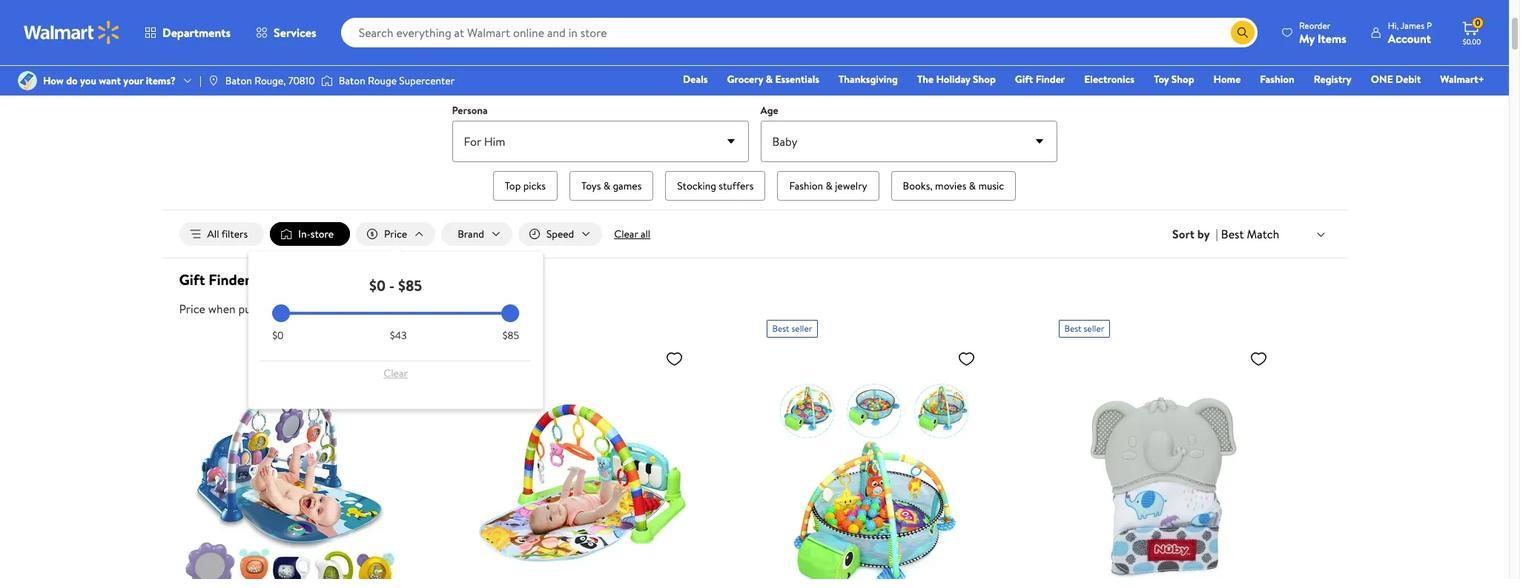 Task type: vqa. For each thing, say whether or not it's contained in the screenshot.
Gary
no



Task type: locate. For each thing, give the bounding box(es) containing it.
best seller for teayingde 3 in 1 baby gym play mat baby activity with ocean ball,green turtle "image"
[[772, 323, 812, 335]]

1 horizontal spatial baton
[[339, 73, 365, 88]]

services button
[[243, 15, 329, 50]]

& right 'grocery'
[[766, 72, 773, 87]]

&
[[766, 72, 773, 87], [603, 179, 610, 194], [826, 179, 833, 194], [969, 179, 976, 194]]

top picks button
[[493, 171, 558, 201]]

& right the toys
[[603, 179, 610, 194]]

how
[[43, 73, 64, 88]]

age
[[760, 103, 778, 118]]

gift finder up when
[[179, 270, 250, 290]]

1 horizontal spatial $85
[[503, 329, 519, 343]]

0 horizontal spatial fashion
[[789, 179, 823, 194]]

all filters button
[[179, 222, 264, 246]]

hi, james p account
[[1388, 19, 1432, 46]]

fashion & jewelry
[[789, 179, 867, 194]]

how do you want your items?
[[43, 73, 176, 88]]

clear inside sort and filter section element
[[614, 227, 638, 242]]

toys & games list item
[[567, 168, 657, 204]]

best seller for "nuby happy hands teething mitten for babies, gray elephant design" image
[[1064, 323, 1104, 335]]

price up $0 - $85 in the left of the page
[[384, 227, 407, 242]]

grocery & essentials link
[[720, 71, 826, 88]]

1 vertical spatial price
[[179, 301, 205, 317]]

0 horizontal spatial best seller
[[772, 323, 812, 335]]

hi,
[[1388, 19, 1399, 32]]

fashion left jewelry on the top right of page
[[789, 179, 823, 194]]

best seller
[[772, 323, 812, 335], [1064, 323, 1104, 335]]

you
[[80, 73, 96, 88]]

get
[[661, 12, 683, 31]]

shop right toy
[[1172, 72, 1194, 87]]

home
[[1214, 72, 1241, 87]]

what
[[710, 12, 738, 31]]

they
[[741, 12, 767, 31]]

1 baton from the left
[[225, 73, 252, 88]]

fashion inside fashion link
[[1260, 72, 1295, 87]]

gift down all filters button
[[179, 270, 205, 290]]

fashion right the home link at the right of page
[[1260, 72, 1295, 87]]

movies
[[935, 179, 967, 194]]

$85
[[398, 276, 422, 296], [503, 329, 519, 343]]

finder
[[1036, 72, 1065, 87], [209, 270, 250, 290]]

fashion
[[1260, 72, 1295, 87], [789, 179, 823, 194]]

debit
[[1396, 72, 1421, 87]]

clear all button
[[608, 222, 656, 246]]

1 vertical spatial gift
[[179, 270, 205, 290]]

items?
[[146, 73, 176, 88]]

seller
[[792, 323, 812, 335], [1084, 323, 1104, 335]]

2 horizontal spatial best
[[1221, 226, 1244, 242]]

1 shop from the left
[[973, 72, 996, 87]]

0 horizontal spatial  image
[[18, 71, 37, 90]]

1 horizontal spatial fashion
[[1260, 72, 1295, 87]]

gymax baby kick & play piano gym activity play mat for sit lay down infant tummy time image
[[474, 344, 689, 580]]

brand
[[458, 227, 484, 242]]

0 horizontal spatial $85
[[398, 276, 422, 296]]

Walmart Site-Wide search field
[[341, 18, 1258, 47]]

toy shop
[[1154, 72, 1194, 87]]

price button
[[356, 222, 435, 246]]

0 vertical spatial finder
[[1036, 72, 1065, 87]]

group
[[215, 168, 1294, 204]]

 image down departments
[[208, 75, 219, 87]]

fashion for fashion & jewelry
[[789, 179, 823, 194]]

0 horizontal spatial shop
[[973, 72, 996, 87]]

james
[[1401, 19, 1425, 32]]

do
[[66, 73, 78, 88]]

$0 down purchased
[[272, 329, 284, 343]]

books,
[[903, 179, 933, 194]]

0 horizontal spatial gift finder
[[179, 270, 250, 290]]

0 vertical spatial fashion
[[1260, 72, 1295, 87]]

1 horizontal spatial gift
[[1015, 72, 1033, 87]]

items
[[1318, 30, 1346, 46]]

 image for how
[[18, 71, 37, 90]]

$85 range field
[[272, 312, 519, 315]]

best match button
[[1218, 225, 1330, 244]]

thanksgiving
[[839, 72, 898, 87]]

store
[[310, 227, 334, 242]]

0 vertical spatial clear
[[614, 227, 638, 242]]

0 horizontal spatial $0
[[272, 329, 284, 343]]

add to favorites list, teayingde baby gym play mat 3 in 1 fitness rack with music and lights fun piano baby activity center,blue image
[[373, 350, 391, 369]]

0 horizontal spatial seller
[[792, 323, 812, 335]]

registry
[[1314, 72, 1352, 87]]

top
[[505, 179, 521, 194]]

electronics
[[1084, 72, 1135, 87]]

1 vertical spatial |
[[1216, 226, 1218, 243]]

fashion & jewelry button
[[777, 171, 879, 201]]

& left jewelry on the top right of page
[[826, 179, 833, 194]]

1 horizontal spatial best seller
[[1064, 323, 1104, 335]]

1 horizontal spatial shop
[[1172, 72, 1194, 87]]

gift finder left electronics link
[[1015, 72, 1065, 87]]

1 horizontal spatial clear
[[614, 227, 638, 242]]

shop right holiday
[[973, 72, 996, 87]]

0 vertical spatial |
[[199, 73, 202, 88]]

clear for clear all
[[614, 227, 638, 242]]

for
[[804, 12, 821, 31]]

clear
[[614, 227, 638, 242], [384, 366, 408, 381]]

grocery & essentials
[[727, 72, 819, 87]]

gift
[[1015, 72, 1033, 87], [179, 270, 205, 290]]

& inside button
[[826, 179, 833, 194]]

stocking stuffers list item
[[662, 168, 769, 204]]

departments
[[162, 24, 231, 41]]

0 vertical spatial gift
[[1015, 72, 1033, 87]]

$0 for $0 - $85
[[369, 276, 386, 296]]

holiday gift finder image
[[182, 0, 1327, 88]]

0 $0.00
[[1463, 16, 1481, 47]]

brand button
[[441, 222, 512, 246]]

1 horizontal spatial finder
[[1036, 72, 1065, 87]]

1 vertical spatial fashion
[[789, 179, 823, 194]]

2 baton from the left
[[339, 73, 365, 88]]

fashion link
[[1253, 71, 1301, 88]]

baton left rouge
[[339, 73, 365, 88]]

| right by
[[1216, 226, 1218, 243]]

1 horizontal spatial |
[[1216, 226, 1218, 243]]

gift finder
[[1015, 72, 1065, 87], [179, 270, 250, 290]]

& for grocery
[[766, 72, 773, 87]]

2 best seller from the left
[[1064, 323, 1104, 335]]

 image left how
[[18, 71, 37, 90]]

fashion inside "fashion & jewelry" button
[[789, 179, 823, 194]]

price
[[516, 323, 535, 335]]

1 best seller from the left
[[772, 323, 812, 335]]

all
[[641, 227, 650, 242]]

2 shop from the left
[[1172, 72, 1194, 87]]

online
[[294, 301, 325, 317]]

1 horizontal spatial best
[[1064, 323, 1082, 335]]

2 seller from the left
[[1084, 323, 1104, 335]]

$0
[[369, 276, 386, 296], [272, 329, 284, 343]]

finder up when
[[209, 270, 250, 290]]

add to favorites list, gymax baby kick & play piano gym activity play mat for sit lay down infant tummy time image
[[666, 350, 683, 369]]

0 vertical spatial price
[[384, 227, 407, 242]]

price
[[384, 227, 407, 242], [179, 301, 205, 317]]

the holiday shop link
[[911, 71, 1002, 88]]

| right items? at left
[[199, 73, 202, 88]]

1 vertical spatial $0
[[272, 329, 284, 343]]

1 horizontal spatial seller
[[1084, 323, 1104, 335]]

|
[[199, 73, 202, 88], [1216, 226, 1218, 243]]

clear left all
[[614, 227, 638, 242]]

match
[[1247, 226, 1280, 242]]

toy
[[1154, 72, 1169, 87]]

1 vertical spatial $85
[[503, 329, 519, 343]]

0 horizontal spatial clear
[[384, 366, 408, 381]]

just
[[686, 12, 707, 31]]

speed
[[546, 227, 574, 242]]

0 horizontal spatial best
[[772, 323, 789, 335]]

toys & games
[[581, 179, 642, 194]]

price left when
[[179, 301, 205, 317]]

departments button
[[132, 15, 243, 50]]

1 vertical spatial gift finder
[[179, 270, 250, 290]]

0 horizontal spatial finder
[[209, 270, 250, 290]]

all
[[207, 227, 219, 242]]

add to favorites list, nuby happy hands teething mitten for babies, gray elephant design image
[[1250, 350, 1268, 369]]

0 horizontal spatial price
[[179, 301, 205, 317]]

1 horizontal spatial $0
[[369, 276, 386, 296]]

clear down $43
[[384, 366, 408, 381]]

$0 left -
[[369, 276, 386, 296]]

price inside dropdown button
[[384, 227, 407, 242]]

0 horizontal spatial baton
[[225, 73, 252, 88]]

in-
[[298, 227, 310, 242]]

rouge
[[368, 73, 397, 88]]

when
[[208, 301, 236, 317]]

 image
[[18, 71, 37, 90], [208, 75, 219, 87]]

-
[[389, 276, 395, 296]]

top picks
[[505, 179, 546, 194]]

picks
[[523, 179, 546, 194]]

fashion & jewelry list item
[[774, 168, 882, 204]]

Search search field
[[341, 18, 1258, 47]]

1 seller from the left
[[792, 323, 812, 335]]

0 vertical spatial $0
[[369, 276, 386, 296]]

0 horizontal spatial gift
[[179, 270, 205, 290]]

rouge,
[[254, 73, 286, 88]]

1 horizontal spatial gift finder
[[1015, 72, 1065, 87]]

 image
[[321, 73, 333, 88]]

add to favorites list, teayingde 3 in 1 baby gym play mat baby activity with ocean ball,green turtle image
[[958, 350, 975, 369]]

1 vertical spatial clear
[[384, 366, 408, 381]]

1 horizontal spatial  image
[[208, 75, 219, 87]]

finder left electronics link
[[1036, 72, 1065, 87]]

gift right the holiday shop
[[1015, 72, 1033, 87]]

1 horizontal spatial price
[[384, 227, 407, 242]]

baton left rouge,
[[225, 73, 252, 88]]



Task type: describe. For each thing, give the bounding box(es) containing it.
stuffers
[[719, 179, 754, 194]]

supercenter
[[399, 73, 455, 88]]

stocking
[[677, 179, 716, 194]]

0 vertical spatial gift finder
[[1015, 72, 1065, 87]]

baton for baton rouge, 70810
[[225, 73, 252, 88]]

get just what they want, for less.
[[661, 12, 848, 31]]

sort
[[1172, 226, 1195, 243]]

holiday
[[936, 72, 970, 87]]

$0 for $0
[[272, 329, 284, 343]]

want,
[[770, 12, 801, 31]]

stocking stuffers
[[677, 179, 754, 194]]

toys
[[581, 179, 601, 194]]

services
[[274, 24, 316, 41]]

clear for clear
[[384, 366, 408, 381]]

reorder
[[1299, 19, 1331, 32]]

books, movies & music
[[903, 179, 1004, 194]]

the
[[917, 72, 934, 87]]

shop inside the holiday shop link
[[973, 72, 996, 87]]

account
[[1388, 30, 1431, 46]]

group containing top picks
[[215, 168, 1294, 204]]

in-store
[[298, 227, 334, 242]]

baton for baton rouge supercenter
[[339, 73, 365, 88]]

teayingde baby gym play mat 3 in 1 fitness rack with music and lights fun piano baby activity center,blue image
[[182, 344, 397, 580]]

my
[[1299, 30, 1315, 46]]

deals link
[[676, 71, 714, 88]]

reorder my items
[[1299, 19, 1346, 46]]

teayingde 3 in 1 baby gym play mat baby activity with ocean ball,green turtle image
[[766, 344, 981, 580]]

gift inside gift finder link
[[1015, 72, 1033, 87]]

baton rouge supercenter
[[339, 73, 455, 88]]

$43
[[390, 329, 407, 343]]

one
[[1371, 72, 1393, 87]]

shop inside toy shop link
[[1172, 72, 1194, 87]]

purchased
[[238, 301, 291, 317]]

one debit
[[1371, 72, 1421, 87]]

get just what they want, for less. link
[[182, 0, 1327, 90]]

70810
[[288, 73, 315, 88]]

the holiday shop
[[917, 72, 996, 87]]

toys & games button
[[570, 171, 654, 201]]

gift finder link
[[1008, 71, 1072, 88]]

games
[[613, 179, 642, 194]]

1 vertical spatial finder
[[209, 270, 250, 290]]

clear all
[[614, 227, 650, 242]]

deals
[[683, 72, 708, 87]]

& for toys
[[603, 179, 610, 194]]

seller for teayingde 3 in 1 baby gym play mat baby activity with ocean ball,green turtle "image"
[[792, 323, 812, 335]]

stocking stuffers button
[[665, 171, 766, 201]]

walmart image
[[24, 21, 120, 44]]

 image for baton
[[208, 75, 219, 87]]

0 horizontal spatial |
[[199, 73, 202, 88]]

music
[[978, 179, 1004, 194]]

sort and filter section element
[[161, 211, 1348, 258]]

top picks list item
[[490, 168, 561, 204]]

registry link
[[1307, 71, 1358, 88]]

p
[[1427, 19, 1432, 32]]

baton rouge, 70810
[[225, 73, 315, 88]]

grocery
[[727, 72, 763, 87]]

toy shop link
[[1147, 71, 1201, 88]]

books, movies & music list item
[[888, 168, 1019, 204]]

less.
[[824, 12, 848, 31]]

want
[[99, 73, 121, 88]]

books, movies & music button
[[891, 171, 1016, 201]]

electronics link
[[1078, 71, 1141, 88]]

reduced price
[[480, 323, 535, 335]]

filters
[[221, 227, 248, 242]]

sort by |
[[1172, 226, 1218, 243]]

best for "nuby happy hands teething mitten for babies, gray elephant design" image
[[1064, 323, 1082, 335]]

in-store button
[[270, 222, 350, 246]]

persona
[[452, 103, 488, 118]]

jewelry
[[835, 179, 867, 194]]

best match
[[1221, 226, 1280, 242]]

& left music
[[969, 179, 976, 194]]

& for fashion
[[826, 179, 833, 194]]

0
[[1475, 16, 1481, 29]]

best for teayingde 3 in 1 baby gym play mat baby activity with ocean ball,green turtle "image"
[[772, 323, 789, 335]]

price for price
[[384, 227, 407, 242]]

price for price when purchased online
[[179, 301, 205, 317]]

all filters
[[207, 227, 248, 242]]

one debit link
[[1364, 71, 1428, 88]]

$0 range field
[[272, 312, 519, 315]]

speed button
[[518, 222, 602, 246]]

reduced
[[480, 323, 514, 335]]

walmart+
[[1440, 72, 1485, 87]]

your
[[123, 73, 143, 88]]

$0.00
[[1463, 36, 1481, 47]]

fashion for fashion
[[1260, 72, 1295, 87]]

legal information image
[[331, 303, 343, 315]]

clear button
[[272, 362, 519, 386]]

search icon image
[[1237, 27, 1249, 39]]

nuby happy hands teething mitten for babies, gray elephant design image
[[1059, 344, 1274, 580]]

| inside sort and filter section element
[[1216, 226, 1218, 243]]

seller for "nuby happy hands teething mitten for babies, gray elephant design" image
[[1084, 323, 1104, 335]]

best inside dropdown button
[[1221, 226, 1244, 242]]

0 vertical spatial $85
[[398, 276, 422, 296]]



